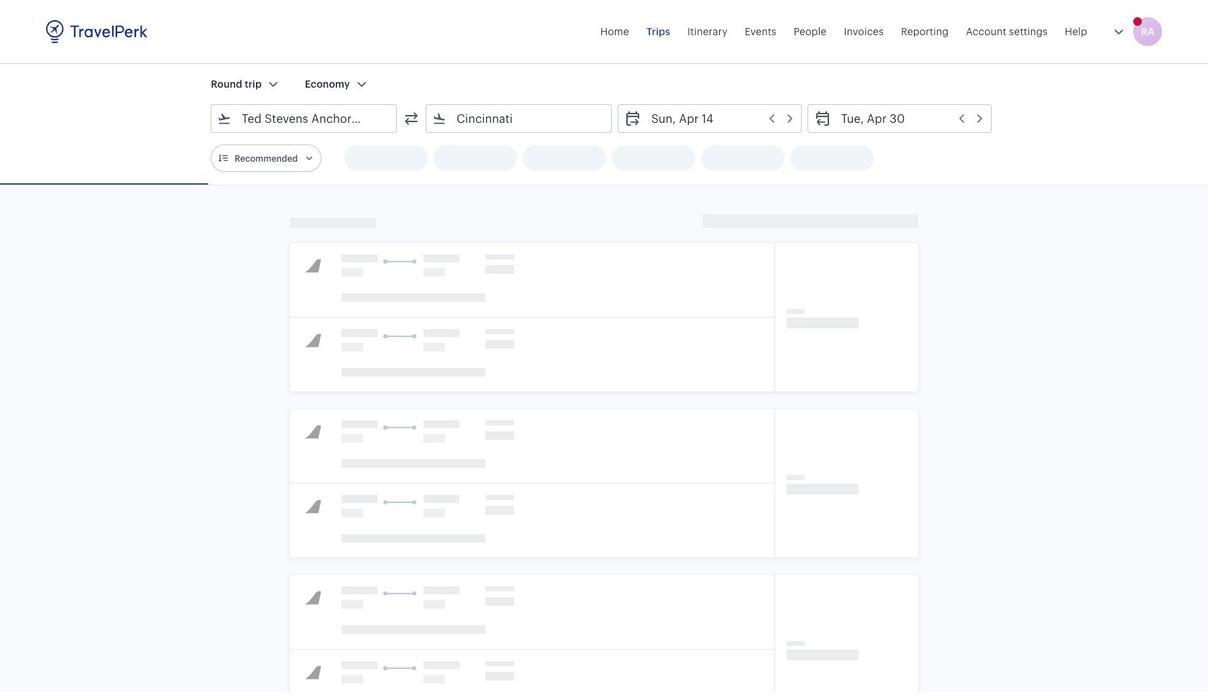 Task type: describe. For each thing, give the bounding box(es) containing it.
To search field
[[447, 107, 592, 130]]

From search field
[[232, 107, 378, 130]]



Task type: locate. For each thing, give the bounding box(es) containing it.
Return field
[[831, 107, 985, 130]]

Depart field
[[641, 107, 795, 130]]



Task type: vqa. For each thing, say whether or not it's contained in the screenshot.
To Search Box
yes



